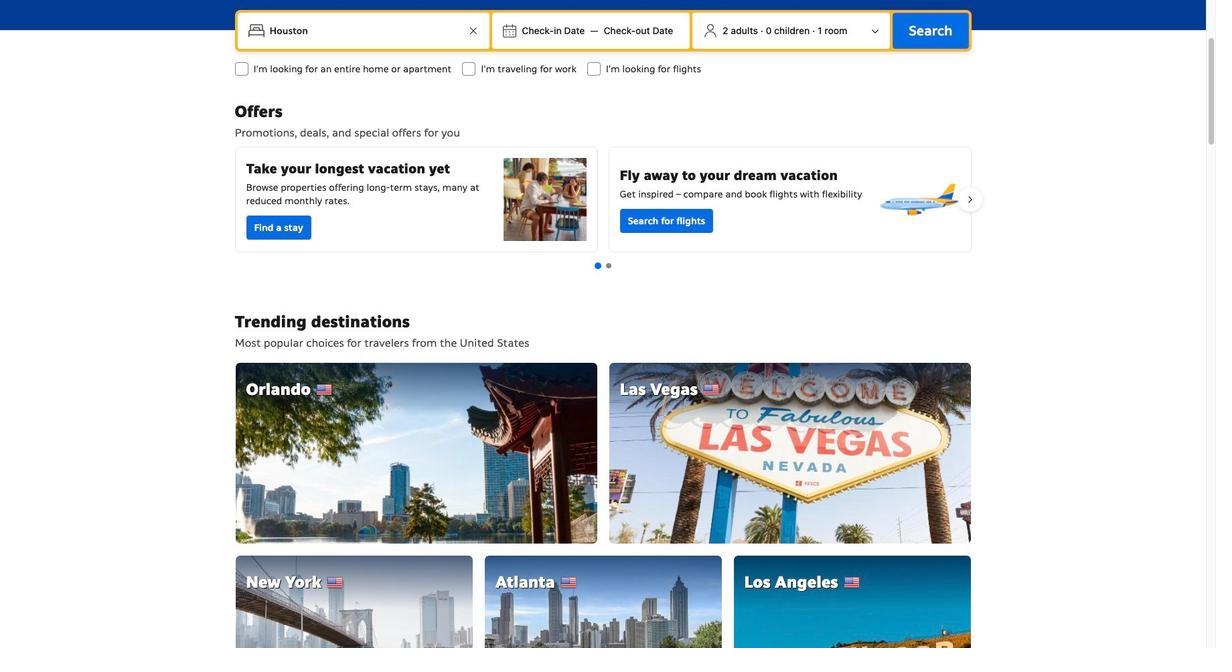 Task type: vqa. For each thing, say whether or not it's contained in the screenshot.
The within THE GET THE CELEBRITY TREATMENT WITH WORLD-CLASS SERVICE AT THE BETSY HOTEL, SOUTH BEACH
no



Task type: describe. For each thing, give the bounding box(es) containing it.
take your longest vacation yet image
[[504, 158, 587, 241]]

Where are you going? field
[[264, 19, 466, 43]]

fly away to your dream vacation image
[[877, 158, 960, 241]]



Task type: locate. For each thing, give the bounding box(es) containing it.
progress bar
[[595, 263, 611, 269]]

region
[[224, 141, 983, 258]]

main content
[[224, 101, 983, 649]]



